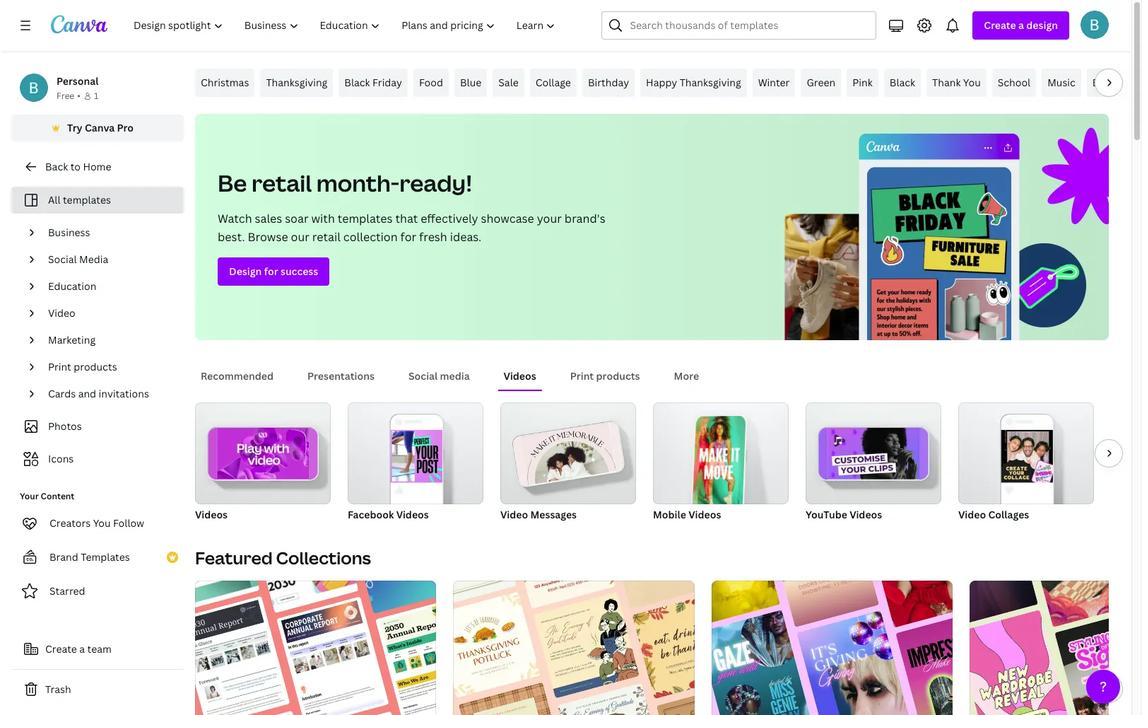 Task type: describe. For each thing, give the bounding box(es) containing it.
cards and invitations
[[48, 387, 149, 400]]

social media link
[[42, 246, 175, 273]]

sales
[[255, 211, 282, 226]]

mobile videos link
[[654, 402, 789, 524]]

videos inside videos "button"
[[504, 369, 537, 383]]

happy thanksgiving
[[647, 76, 742, 89]]

effectively
[[421, 211, 479, 226]]

0 vertical spatial retail
[[252, 168, 312, 198]]

1 horizontal spatial business
[[1093, 76, 1135, 89]]

winter link
[[753, 69, 796, 97]]

facebook videos link
[[348, 402, 484, 524]]

print for the print products link
[[48, 360, 71, 373]]

1 horizontal spatial business link
[[1088, 69, 1141, 97]]

social media
[[409, 369, 470, 383]]

trash link
[[11, 675, 184, 704]]

icons link
[[20, 446, 175, 472]]

collections
[[276, 546, 371, 569]]

thanksgiving link
[[261, 69, 333, 97]]

video messages
[[501, 508, 577, 521]]

birthday
[[588, 76, 630, 89]]

creators
[[50, 516, 91, 530]]

your content
[[20, 490, 75, 502]]

green
[[807, 76, 836, 89]]

youtube videos link
[[806, 402, 942, 524]]

back to home link
[[11, 153, 184, 181]]

facebook
[[348, 508, 394, 521]]

winter
[[759, 76, 790, 89]]

food link
[[414, 69, 449, 97]]

best.
[[218, 229, 245, 245]]

2 thanksgiving from the left
[[680, 76, 742, 89]]

with
[[312, 211, 335, 226]]

invitations
[[99, 387, 149, 400]]

creators you follow
[[50, 516, 144, 530]]

soar
[[285, 211, 309, 226]]

social media button
[[403, 363, 476, 390]]

all templates
[[48, 193, 111, 207]]

•
[[77, 90, 81, 102]]

0 horizontal spatial business link
[[42, 219, 175, 246]]

your
[[20, 490, 39, 502]]

your
[[537, 211, 562, 226]]

watch sales soar with templates that effectively showcase your brand's best. browse our retail collection for fresh ideas.
[[218, 211, 606, 245]]

cards and invitations link
[[42, 381, 175, 407]]

starred link
[[11, 577, 184, 605]]

showcase
[[481, 211, 535, 226]]

social for social media
[[48, 253, 77, 266]]

1 vertical spatial for
[[264, 265, 278, 278]]

try
[[67, 121, 82, 134]]

marketing
[[48, 333, 96, 347]]

try canva pro
[[67, 121, 134, 134]]

print for the print products button
[[571, 369, 594, 383]]

brand's
[[565, 211, 606, 226]]

follow
[[113, 516, 144, 530]]

youtube
[[806, 508, 848, 521]]

all
[[48, 193, 60, 207]]

pro
[[117, 121, 134, 134]]

mobile video image right mobile
[[693, 416, 747, 513]]

christmas link
[[195, 69, 255, 97]]

personal
[[57, 74, 99, 88]]

featured
[[195, 546, 273, 569]]

more button
[[669, 363, 705, 390]]

back to home
[[45, 160, 111, 173]]

icons
[[48, 452, 74, 465]]

happy thanksgiving link
[[641, 69, 747, 97]]

cards
[[48, 387, 76, 400]]

presentations
[[308, 369, 375, 383]]

recommended
[[201, 369, 274, 383]]

products for the print products link
[[74, 360, 117, 373]]

photos
[[48, 419, 82, 433]]

videos button
[[498, 363, 542, 390]]

brand templates
[[50, 550, 130, 564]]

sale link
[[493, 69, 525, 97]]

you for thank
[[964, 76, 982, 89]]

team
[[87, 642, 112, 656]]

blue link
[[455, 69, 488, 97]]

a for design
[[1019, 18, 1025, 32]]

video link
[[42, 300, 175, 327]]

Search search field
[[631, 12, 868, 39]]

christmas
[[201, 76, 249, 89]]

ideas.
[[450, 229, 482, 245]]

black friday link
[[339, 69, 408, 97]]

friday
[[373, 76, 402, 89]]

birthday link
[[583, 69, 635, 97]]

video for video messages
[[501, 508, 528, 521]]

0 vertical spatial templates
[[63, 193, 111, 207]]

our
[[291, 229, 310, 245]]

month-
[[317, 168, 400, 198]]

be retail month-ready!
[[218, 168, 473, 198]]

video for video collages
[[959, 508, 987, 521]]

black for black friday
[[345, 76, 370, 89]]

pink
[[853, 76, 873, 89]]



Task type: locate. For each thing, give the bounding box(es) containing it.
social inside "link"
[[48, 253, 77, 266]]

0 horizontal spatial social
[[48, 253, 77, 266]]

youtube video image
[[806, 402, 942, 504], [828, 428, 920, 480]]

print right videos "button"
[[571, 369, 594, 383]]

1 horizontal spatial print
[[571, 369, 594, 383]]

free •
[[57, 90, 81, 102]]

print products for the print products button
[[571, 369, 641, 383]]

business link right music link
[[1088, 69, 1141, 97]]

black
[[345, 76, 370, 89], [890, 76, 916, 89]]

0 horizontal spatial products
[[74, 360, 117, 373]]

marketing link
[[42, 327, 175, 354]]

0 horizontal spatial business
[[48, 226, 90, 239]]

brand
[[50, 550, 78, 564]]

collage link
[[530, 69, 577, 97]]

templates right "all" at the left
[[63, 193, 111, 207]]

video up marketing
[[48, 306, 75, 320]]

1 horizontal spatial print products
[[571, 369, 641, 383]]

collage
[[536, 76, 571, 89]]

video collages link
[[959, 402, 1095, 524]]

0 vertical spatial a
[[1019, 18, 1025, 32]]

a for team
[[79, 642, 85, 656]]

1 horizontal spatial for
[[401, 229, 417, 245]]

back
[[45, 160, 68, 173]]

retail inside watch sales soar with templates that effectively showcase your brand's best. browse our retail collection for fresh ideas.
[[312, 229, 341, 245]]

1 horizontal spatial you
[[964, 76, 982, 89]]

1 vertical spatial social
[[409, 369, 438, 383]]

media
[[440, 369, 470, 383]]

video messages link
[[501, 402, 637, 524]]

video
[[48, 306, 75, 320], [501, 508, 528, 521], [959, 508, 987, 521]]

collages
[[989, 508, 1030, 521]]

print inside button
[[571, 369, 594, 383]]

facebook video image inside 'link'
[[391, 430, 443, 483]]

sale
[[499, 76, 519, 89]]

0 vertical spatial business
[[1093, 76, 1135, 89]]

1 horizontal spatial thanksgiving
[[680, 76, 742, 89]]

videos inside "youtube videos" link
[[850, 508, 883, 521]]

social up education in the top of the page
[[48, 253, 77, 266]]

home
[[83, 160, 111, 173]]

presentations button
[[302, 363, 381, 390]]

more
[[674, 369, 700, 383]]

for inside watch sales soar with templates that effectively showcase your brand's best. browse our retail collection for fresh ideas.
[[401, 229, 417, 245]]

school link
[[993, 69, 1037, 97]]

0 horizontal spatial for
[[264, 265, 278, 278]]

templates up 'collection' in the top left of the page
[[338, 211, 393, 226]]

create inside dropdown button
[[985, 18, 1017, 32]]

social
[[48, 253, 77, 266], [409, 369, 438, 383]]

video collages
[[959, 508, 1030, 521]]

1 vertical spatial retail
[[312, 229, 341, 245]]

videos inside videos link
[[195, 508, 228, 521]]

1 vertical spatial create
[[45, 642, 77, 656]]

retail
[[252, 168, 312, 198], [312, 229, 341, 245]]

print products link
[[42, 354, 175, 381]]

you left follow
[[93, 516, 111, 530]]

black left friday
[[345, 76, 370, 89]]

videos for mobile videos
[[689, 508, 722, 521]]

0 horizontal spatial thanksgiving
[[266, 76, 328, 89]]

products up cards and invitations
[[74, 360, 117, 373]]

0 horizontal spatial a
[[79, 642, 85, 656]]

youtube videos
[[806, 508, 883, 521]]

pink link
[[847, 69, 879, 97]]

videos up the featured
[[195, 508, 228, 521]]

create left design
[[985, 18, 1017, 32]]

photos link
[[20, 413, 175, 440]]

education link
[[42, 273, 175, 300]]

be retail month-ready! image
[[770, 114, 1110, 340]]

mobile videos
[[654, 508, 722, 521]]

0 vertical spatial create
[[985, 18, 1017, 32]]

for right design
[[264, 265, 278, 278]]

create for create a design
[[985, 18, 1017, 32]]

0 vertical spatial social
[[48, 253, 77, 266]]

business link up media
[[42, 219, 175, 246]]

video message image
[[501, 402, 637, 504], [521, 422, 617, 485]]

create a team button
[[11, 635, 184, 663]]

mobile
[[654, 508, 687, 521]]

0 vertical spatial for
[[401, 229, 417, 245]]

content
[[41, 490, 75, 502]]

videos right mobile
[[689, 508, 722, 521]]

video collage image
[[959, 402, 1095, 504], [1002, 430, 1054, 483]]

black friday
[[345, 76, 402, 89]]

1 black from the left
[[345, 76, 370, 89]]

1 horizontal spatial social
[[409, 369, 438, 383]]

0 horizontal spatial video
[[48, 306, 75, 320]]

videos inside facebook videos 'link'
[[397, 508, 429, 521]]

a
[[1019, 18, 1025, 32], [79, 642, 85, 656]]

starred
[[50, 584, 85, 598]]

success
[[281, 265, 318, 278]]

0 horizontal spatial you
[[93, 516, 111, 530]]

products inside button
[[597, 369, 641, 383]]

you right thank in the right top of the page
[[964, 76, 982, 89]]

collection
[[344, 229, 398, 245]]

free
[[57, 90, 74, 102]]

videos right facebook
[[397, 508, 429, 521]]

videos right the media
[[504, 369, 537, 383]]

1 horizontal spatial products
[[597, 369, 641, 383]]

featured collections
[[195, 546, 371, 569]]

0 vertical spatial you
[[964, 76, 982, 89]]

print products inside button
[[571, 369, 641, 383]]

1 horizontal spatial create
[[985, 18, 1017, 32]]

thanksgiving
[[266, 76, 328, 89], [680, 76, 742, 89]]

products left more
[[597, 369, 641, 383]]

social inside button
[[409, 369, 438, 383]]

2 black from the left
[[890, 76, 916, 89]]

creators you follow link
[[11, 509, 184, 538]]

thank you link
[[927, 69, 987, 97]]

0 horizontal spatial create
[[45, 642, 77, 656]]

print products button
[[565, 363, 646, 390]]

print products for the print products link
[[48, 360, 117, 373]]

0 horizontal spatial print
[[48, 360, 71, 373]]

1 horizontal spatial video
[[501, 508, 528, 521]]

business up social media
[[48, 226, 90, 239]]

food
[[419, 76, 443, 89]]

1 thanksgiving from the left
[[266, 76, 328, 89]]

mobile video image up mobile videos
[[654, 402, 789, 504]]

video left collages
[[959, 508, 987, 521]]

social left the media
[[409, 369, 438, 383]]

music
[[1048, 76, 1076, 89]]

a inside dropdown button
[[1019, 18, 1025, 32]]

create
[[985, 18, 1017, 32], [45, 642, 77, 656]]

business right music
[[1093, 76, 1135, 89]]

music link
[[1043, 69, 1082, 97]]

you inside 'link'
[[964, 76, 982, 89]]

thank you
[[933, 76, 982, 89]]

blue
[[460, 76, 482, 89]]

0 horizontal spatial templates
[[63, 193, 111, 207]]

brand templates link
[[11, 543, 184, 571]]

1 horizontal spatial templates
[[338, 211, 393, 226]]

products
[[74, 360, 117, 373], [597, 369, 641, 383]]

videos link
[[195, 402, 331, 524]]

templates
[[63, 193, 111, 207], [338, 211, 393, 226]]

black link
[[885, 69, 922, 97]]

1 vertical spatial a
[[79, 642, 85, 656]]

1 vertical spatial templates
[[338, 211, 393, 226]]

1 vertical spatial business
[[48, 226, 90, 239]]

None search field
[[602, 11, 877, 40]]

print up cards
[[48, 360, 71, 373]]

black for black
[[890, 76, 916, 89]]

a inside button
[[79, 642, 85, 656]]

video left "messages"
[[501, 508, 528, 521]]

create left team
[[45, 642, 77, 656]]

1 vertical spatial business link
[[42, 219, 175, 246]]

templates
[[81, 550, 130, 564]]

happy
[[647, 76, 678, 89]]

design for success link
[[218, 257, 330, 286]]

a left team
[[79, 642, 85, 656]]

for down that
[[401, 229, 417, 245]]

retail up the sales
[[252, 168, 312, 198]]

video for video
[[48, 306, 75, 320]]

1 horizontal spatial black
[[890, 76, 916, 89]]

products for the print products button
[[597, 369, 641, 383]]

0 vertical spatial business link
[[1088, 69, 1141, 97]]

green link
[[802, 69, 842, 97]]

2 horizontal spatial video
[[959, 508, 987, 521]]

0 horizontal spatial black
[[345, 76, 370, 89]]

black right pink
[[890, 76, 916, 89]]

top level navigation element
[[124, 11, 568, 40]]

be
[[218, 168, 247, 198]]

0 horizontal spatial print products
[[48, 360, 117, 373]]

facebook video image
[[348, 402, 484, 504], [391, 430, 443, 483]]

media
[[79, 253, 108, 266]]

1 vertical spatial you
[[93, 516, 111, 530]]

retail down 'with'
[[312, 229, 341, 245]]

videos right youtube
[[850, 508, 883, 521]]

recommended button
[[195, 363, 279, 390]]

trash
[[45, 683, 71, 696]]

business link
[[1088, 69, 1141, 97], [42, 219, 175, 246]]

videos for youtube videos
[[850, 508, 883, 521]]

social for social media
[[409, 369, 438, 383]]

videos for facebook videos
[[397, 508, 429, 521]]

1 horizontal spatial a
[[1019, 18, 1025, 32]]

design
[[229, 265, 262, 278]]

create for create a team
[[45, 642, 77, 656]]

brad klo image
[[1081, 11, 1110, 39]]

video image
[[195, 402, 331, 504], [217, 428, 309, 480]]

a left design
[[1019, 18, 1025, 32]]

messages
[[531, 508, 577, 521]]

create inside button
[[45, 642, 77, 656]]

templates inside watch sales soar with templates that effectively showcase your brand's best. browse our retail collection for fresh ideas.
[[338, 211, 393, 226]]

videos inside mobile videos link
[[689, 508, 722, 521]]

mobile video image
[[654, 402, 789, 504], [693, 416, 747, 513]]

you for creators
[[93, 516, 111, 530]]

school
[[998, 76, 1031, 89]]

you
[[964, 76, 982, 89], [93, 516, 111, 530]]

canva
[[85, 121, 115, 134]]



Task type: vqa. For each thing, say whether or not it's contained in the screenshot.
the You
yes



